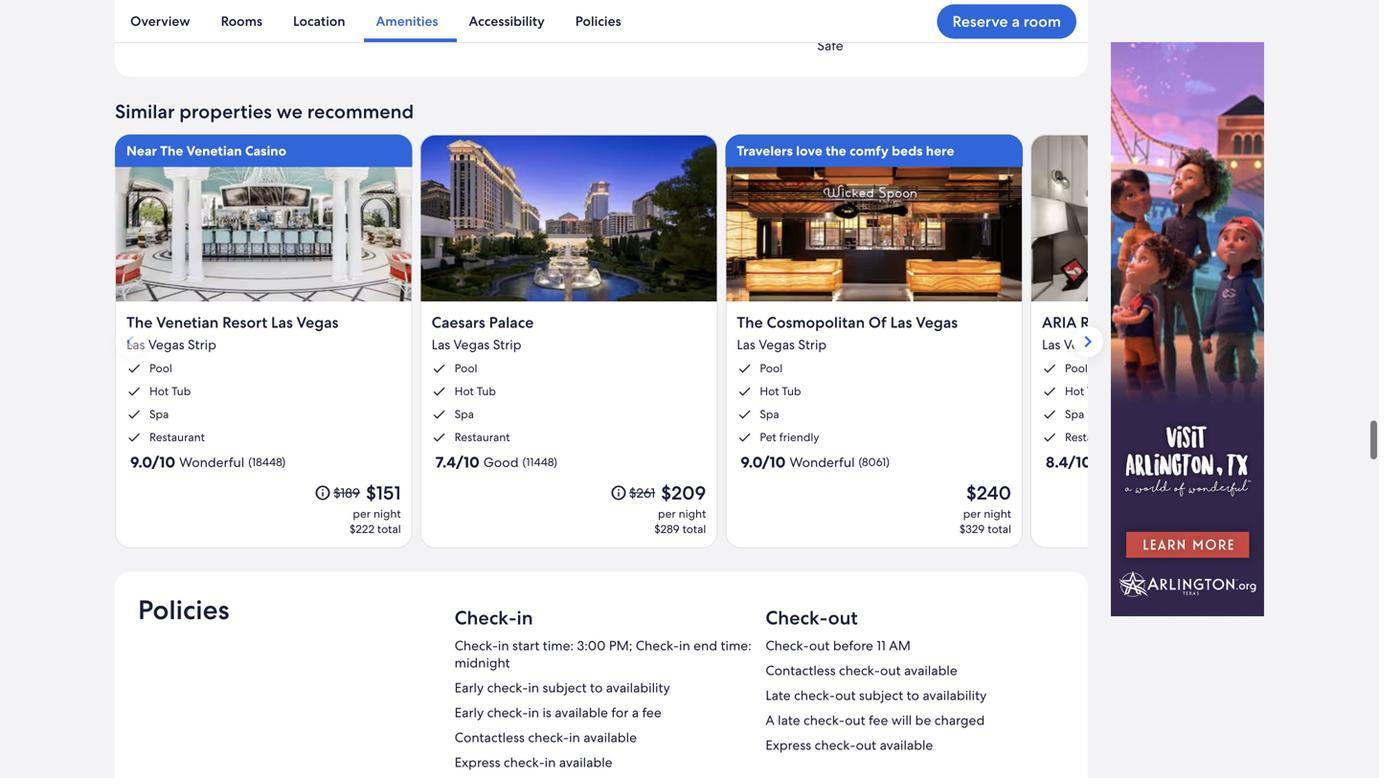 Task type: locate. For each thing, give the bounding box(es) containing it.
a right for
[[632, 704, 639, 722]]

xsmall image up 7.4/10
[[432, 407, 447, 423]]

spa for cosmopolitan
[[760, 407, 779, 422]]

to up be
[[907, 687, 919, 704]]

1 horizontal spatial wonderful
[[790, 454, 855, 472]]

the venetian resort las vegas las vegas strip
[[126, 313, 339, 354]]

pool down caesars palace las vegas strip at the top left of page
[[455, 361, 477, 376]]

1 horizontal spatial restaurant
[[455, 430, 510, 445]]

overview
[[130, 12, 190, 30]]

the for per
[[126, 313, 153, 333]]

per up the $222
[[353, 507, 371, 522]]

0 horizontal spatial restaurant
[[149, 430, 205, 445]]

2 9.0/10 from the left
[[741, 453, 786, 473]]

1 horizontal spatial express
[[765, 737, 811, 754]]

subject up will
[[859, 687, 903, 704]]

is
[[542, 704, 551, 722]]

policies
[[575, 12, 621, 30], [138, 593, 230, 628]]

1 horizontal spatial fee
[[869, 712, 888, 729]]

reserve
[[952, 11, 1008, 32]]

1 horizontal spatial total
[[682, 522, 706, 537]]

am
[[889, 637, 911, 654]]

0 horizontal spatial a
[[632, 704, 639, 722]]

tub for palace
[[477, 384, 496, 399]]

4 tub from the left
[[1087, 384, 1106, 399]]

2 night from the left
[[679, 507, 706, 522]]

1 pool from the left
[[149, 361, 172, 376]]

strip inside aria resort & casino las vegas strip
[[1103, 337, 1132, 354]]

tub for resort
[[1087, 384, 1106, 399]]

small image
[[314, 485, 332, 502]]

night down $209
[[679, 507, 706, 522]]

per for $151
[[353, 507, 371, 522]]

venetian down properties
[[186, 142, 242, 160]]

2 time: from the left
[[721, 637, 751, 654]]

3 night from the left
[[984, 507, 1011, 522]]

spa for resort
[[1065, 407, 1084, 422]]

0 horizontal spatial night
[[373, 507, 401, 522]]

1 spa from the left
[[149, 407, 169, 422]]

wonderful for per
[[179, 454, 244, 472]]

strip down cosmopolitan
[[798, 337, 827, 354]]

0 vertical spatial a
[[1012, 11, 1020, 32]]

1 horizontal spatial per
[[658, 507, 676, 522]]

0 horizontal spatial to
[[590, 679, 603, 697]]

2 restaurant from the left
[[455, 430, 510, 445]]

early
[[455, 679, 484, 697], [455, 704, 484, 722]]

0 horizontal spatial time:
[[543, 637, 574, 654]]

rooms link
[[206, 0, 278, 42]]

subject inside check-out check-out before 11 am contactless check-out available late check-out subject to availability a late check-out fee will be charged express check-out available
[[859, 687, 903, 704]]

strip inside the cosmopolitan of las vegas las vegas strip
[[798, 337, 827, 354]]

0 horizontal spatial resort
[[222, 313, 267, 333]]

2 horizontal spatial night
[[984, 507, 1011, 522]]

list
[[115, 0, 1088, 42]]

hot down "show next card" image
[[1065, 384, 1084, 399]]

2 hot from the left
[[455, 384, 474, 399]]

1 vertical spatial venetian
[[156, 313, 219, 333]]

tub up 9.0/10 wonderful (18448)
[[171, 384, 191, 399]]

recommend
[[307, 99, 414, 124]]

casino
[[245, 142, 286, 160], [1144, 313, 1191, 333]]

we
[[276, 99, 303, 124]]

night inside per night $289 total
[[679, 507, 706, 522]]

venetian right show previous card icon
[[156, 313, 219, 333]]

hot tub for resort
[[1065, 384, 1106, 399]]

1 wonderful from the left
[[179, 454, 244, 472]]

wonderful
[[179, 454, 244, 472], [790, 454, 855, 472]]

in down 3:00 at the left bottom
[[569, 729, 580, 746]]

hot tub down caesars palace las vegas strip at the top left of page
[[455, 384, 496, 399]]

1 horizontal spatial night
[[679, 507, 706, 522]]

1 9.0/10 from the left
[[130, 453, 175, 473]]

total inside per night $289 total
[[682, 522, 706, 537]]

1 tub from the left
[[171, 384, 191, 399]]

spa up 7.4/10
[[455, 407, 474, 422]]

wonderful down friendly
[[790, 454, 855, 472]]

the inside the venetian resort las vegas las vegas strip
[[126, 313, 153, 333]]

wonderful inside 9.0/10 wonderful (18448)
[[179, 454, 244, 472]]

1 horizontal spatial the
[[160, 142, 183, 160]]

$240
[[966, 481, 1011, 506]]

hot for resort
[[1065, 384, 1084, 399]]

3 total from the left
[[988, 522, 1011, 537]]

$189
[[333, 485, 360, 502]]

resort
[[222, 313, 267, 333], [1080, 313, 1126, 333]]

pool down "show next card" image
[[1065, 361, 1088, 376]]

fee right for
[[642, 704, 662, 722]]

1 horizontal spatial time:
[[721, 637, 751, 654]]

fee inside check-in check-in start time: 3:00 pm; check-in end time: midnight early check-in subject to availability early check-in is available for a fee contactless check-in available express check-in available
[[642, 704, 662, 722]]

contactless down midnight
[[455, 729, 525, 746]]

availability up charged
[[923, 687, 987, 704]]

sky suites one bedroom penthouse - strip view | 1 bedroom, premium bedding, minibar, in-room safe image
[[1030, 135, 1328, 302]]

a
[[1012, 11, 1020, 32], [632, 704, 639, 722]]

strip down &
[[1103, 337, 1132, 354]]

strip
[[188, 337, 216, 354], [493, 337, 521, 354], [798, 337, 827, 354], [1103, 337, 1132, 354]]

2 tub from the left
[[477, 384, 496, 399]]

3 tub from the left
[[782, 384, 801, 399]]

0 horizontal spatial per
[[353, 507, 371, 522]]

tub for venetian
[[171, 384, 191, 399]]

xsmall image
[[126, 361, 142, 377], [432, 384, 447, 400], [432, 407, 447, 423], [1042, 430, 1057, 446]]

night
[[373, 507, 401, 522], [679, 507, 706, 522], [984, 507, 1011, 522]]

the inside the cosmopolitan of las vegas las vegas strip
[[737, 313, 763, 333]]

hot up pet
[[760, 384, 779, 399]]

0 horizontal spatial total
[[377, 522, 401, 537]]

xsmall image down caesars
[[432, 384, 447, 400]]

subject up is
[[542, 679, 587, 697]]

3 hot from the left
[[760, 384, 779, 399]]

pool for resort
[[1065, 361, 1088, 376]]

xsmall image up 8.4/10
[[1042, 430, 1057, 446]]

hot tub down "show next card" image
[[1065, 384, 1106, 399]]

in left is
[[528, 704, 539, 722]]

0 horizontal spatial subject
[[542, 679, 587, 697]]

in down start
[[528, 679, 539, 697]]

2 early from the top
[[455, 704, 484, 722]]

total inside per night $222 total
[[377, 522, 401, 537]]

0 vertical spatial policies
[[575, 12, 621, 30]]

night inside $240 per night $329 total
[[984, 507, 1011, 522]]

strip inside the venetian resort las vegas las vegas strip
[[188, 337, 216, 354]]

total right $289
[[682, 522, 706, 537]]

0 horizontal spatial availability
[[606, 679, 670, 697]]

per
[[353, 507, 371, 522], [658, 507, 676, 522], [963, 507, 981, 522]]

$261 button
[[610, 485, 657, 502]]

the for $240
[[737, 313, 763, 333]]

will
[[891, 712, 912, 729]]

wonderful left (18448)
[[179, 454, 244, 472]]

safe
[[817, 37, 843, 54]]

las
[[271, 313, 293, 333], [890, 313, 912, 333], [126, 337, 145, 354], [432, 337, 450, 354], [737, 337, 755, 354], [1042, 337, 1061, 354]]

0 horizontal spatial 9.0/10
[[130, 453, 175, 473]]

vegas
[[297, 313, 339, 333], [916, 313, 958, 333], [148, 337, 184, 354], [453, 337, 490, 354], [759, 337, 795, 354], [1064, 337, 1100, 354]]

pet
[[760, 430, 776, 445]]

1 horizontal spatial a
[[1012, 11, 1020, 32]]

availability up for
[[606, 679, 670, 697]]

tub down "show next card" image
[[1087, 384, 1106, 399]]

casino down similar properties we recommend
[[245, 142, 286, 160]]

&
[[1129, 313, 1140, 333]]

2 per from the left
[[658, 507, 676, 522]]

2 total from the left
[[682, 522, 706, 537]]

$261
[[629, 485, 655, 502]]

0 vertical spatial early
[[455, 679, 484, 697]]

2 spa from the left
[[455, 407, 474, 422]]

friendly
[[779, 430, 819, 445]]

vegas inside caesars palace las vegas strip
[[453, 337, 490, 354]]

2 resort from the left
[[1080, 313, 1126, 333]]

las inside caesars palace las vegas strip
[[432, 337, 450, 354]]

0 horizontal spatial fee
[[642, 704, 662, 722]]

1 horizontal spatial availability
[[923, 687, 987, 704]]

0 vertical spatial venetian
[[186, 142, 242, 160]]

0 horizontal spatial the
[[126, 313, 153, 333]]

pool down the venetian resort las vegas las vegas strip
[[149, 361, 172, 376]]

1 vertical spatial a
[[632, 704, 639, 722]]

1 vertical spatial casino
[[1144, 313, 1191, 333]]

pool
[[149, 361, 172, 376], [455, 361, 477, 376], [760, 361, 783, 376], [1065, 361, 1088, 376]]

4 hot tub from the left
[[1065, 384, 1106, 399]]

$240 per night $329 total
[[959, 481, 1011, 537]]

hot for palace
[[455, 384, 474, 399]]

1 vertical spatial policies
[[138, 593, 230, 628]]

in
[[517, 606, 533, 631], [498, 637, 509, 654], [679, 637, 690, 654], [528, 679, 539, 697], [528, 704, 539, 722], [569, 729, 580, 746], [545, 754, 556, 771]]

a inside check-in check-in start time: 3:00 pm; check-in end time: midnight early check-in subject to availability early check-in is available for a fee contactless check-in available express check-in available
[[632, 704, 639, 722]]

pool down cosmopolitan
[[760, 361, 783, 376]]

1 strip from the left
[[188, 337, 216, 354]]

hot tub
[[149, 384, 191, 399], [455, 384, 496, 399], [760, 384, 801, 399], [1065, 384, 1106, 399]]

spa up pet
[[760, 407, 779, 422]]

per up $329
[[963, 507, 981, 522]]

0 horizontal spatial wonderful
[[179, 454, 244, 472]]

2 pool from the left
[[455, 361, 477, 376]]

night down $240
[[984, 507, 1011, 522]]

total right the $222
[[377, 522, 401, 537]]

0 horizontal spatial casino
[[245, 142, 286, 160]]

1 horizontal spatial to
[[907, 687, 919, 704]]

availability
[[606, 679, 670, 697], [923, 687, 987, 704]]

night down $151
[[373, 507, 401, 522]]

room
[[1023, 11, 1061, 32]]

(11448)
[[522, 455, 557, 470]]

hot tub for cosmopolitan
[[760, 384, 801, 399]]

pool for palace
[[455, 361, 477, 376]]

1 horizontal spatial 9.0/10
[[741, 453, 786, 473]]

1 vertical spatial contactless
[[455, 729, 525, 746]]

2 horizontal spatial total
[[988, 522, 1011, 537]]

0 horizontal spatial contactless
[[455, 729, 525, 746]]

in left start
[[498, 637, 509, 654]]

hot down caesars palace las vegas strip at the top left of page
[[455, 384, 474, 399]]

3 per from the left
[[963, 507, 981, 522]]

1 horizontal spatial policies
[[575, 12, 621, 30]]

hot up 9.0/10 wonderful (18448)
[[149, 384, 169, 399]]

pool for venetian
[[149, 361, 172, 376]]

3 strip from the left
[[798, 337, 827, 354]]

time: right end
[[721, 637, 751, 654]]

subject
[[542, 679, 587, 697], [859, 687, 903, 704]]

xsmall image for hot tub
[[432, 384, 447, 400]]

fee inside check-out check-out before 11 am contactless check-out available late check-out subject to availability a late check-out fee will be charged express check-out available
[[869, 712, 888, 729]]

0 vertical spatial contactless
[[765, 662, 836, 679]]

contactless up late
[[765, 662, 836, 679]]

night inside per night $222 total
[[373, 507, 401, 522]]

hot for venetian
[[149, 384, 169, 399]]

1 horizontal spatial resort
[[1080, 313, 1126, 333]]

4 pool from the left
[[1065, 361, 1088, 376]]

tub
[[171, 384, 191, 399], [477, 384, 496, 399], [782, 384, 801, 399], [1087, 384, 1106, 399]]

2 horizontal spatial restaurant
[[1065, 430, 1120, 445]]

casino right &
[[1144, 313, 1191, 333]]

restaurant up 7.4/10 good (11448)
[[455, 430, 510, 445]]

1 horizontal spatial casino
[[1144, 313, 1191, 333]]

wonderful inside "9.0/10 wonderful (8061)"
[[790, 454, 855, 472]]

available
[[904, 662, 957, 679], [555, 704, 608, 722], [583, 729, 637, 746], [880, 737, 933, 754], [559, 754, 612, 771]]

restaurant up 9.0/10 wonderful (18448)
[[149, 430, 205, 445]]

strip right show previous card icon
[[188, 337, 216, 354]]

0 vertical spatial casino
[[245, 142, 286, 160]]

of
[[868, 313, 887, 333]]

a left 'room'
[[1012, 11, 1020, 32]]

out
[[828, 606, 858, 631], [809, 637, 830, 654], [880, 662, 901, 679], [835, 687, 856, 704], [845, 712, 865, 729], [856, 737, 876, 754]]

total
[[377, 522, 401, 537], [682, 522, 706, 537], [988, 522, 1011, 537]]

2 hot tub from the left
[[455, 384, 496, 399]]

4 strip from the left
[[1103, 337, 1132, 354]]

pool for cosmopolitan
[[760, 361, 783, 376]]

spa
[[149, 407, 169, 422], [455, 407, 474, 422], [760, 407, 779, 422], [1065, 407, 1084, 422]]

9.0/10 for per
[[130, 453, 175, 473]]

the
[[160, 142, 183, 160], [126, 313, 153, 333], [737, 313, 763, 333]]

3 spa from the left
[[760, 407, 779, 422]]

2 horizontal spatial the
[[737, 313, 763, 333]]

3 hot tub from the left
[[760, 384, 801, 399]]

to down 3:00 at the left bottom
[[590, 679, 603, 697]]

9.0/10
[[130, 453, 175, 473], [741, 453, 786, 473]]

per inside per night $222 total
[[353, 507, 371, 522]]

1 restaurant from the left
[[149, 430, 205, 445]]

tub down caesars palace las vegas strip at the top left of page
[[477, 384, 496, 399]]

for
[[611, 704, 628, 722]]

spa up 9.0/10 wonderful (18448)
[[149, 407, 169, 422]]

in left end
[[679, 637, 690, 654]]

similar
[[115, 99, 175, 124]]

spa up 8.4/10
[[1065, 407, 1084, 422]]

$151
[[366, 481, 401, 506]]

0 horizontal spatial express
[[455, 754, 500, 771]]

express
[[765, 737, 811, 754], [455, 754, 500, 771]]

strip down the palace
[[493, 337, 521, 354]]

the cosmopolitan of las vegas las vegas strip
[[737, 313, 958, 354]]

hot tub up 9.0/10 wonderful (18448)
[[149, 384, 191, 399]]

love
[[796, 142, 822, 160]]

3 pool from the left
[[760, 361, 783, 376]]

2 strip from the left
[[493, 337, 521, 354]]

1 horizontal spatial subject
[[859, 687, 903, 704]]

night for $209
[[679, 507, 706, 522]]

xsmall image for restaurant
[[1042, 430, 1057, 446]]

2 horizontal spatial per
[[963, 507, 981, 522]]

total right $329
[[988, 522, 1011, 537]]

to
[[590, 679, 603, 697], [907, 687, 919, 704]]

xsmall image
[[432, 361, 447, 377], [737, 361, 752, 377], [1042, 361, 1057, 377], [126, 384, 142, 400], [737, 384, 752, 400], [1042, 384, 1057, 400], [126, 407, 142, 423], [737, 407, 752, 423], [1042, 407, 1057, 423], [126, 430, 142, 446], [432, 430, 447, 446], [737, 430, 752, 446]]

$289
[[654, 522, 680, 537]]

1 hot tub from the left
[[149, 384, 191, 399]]

4 hot from the left
[[1065, 384, 1084, 399]]

restaurant
[[149, 430, 205, 445], [455, 430, 510, 445], [1065, 430, 1120, 445]]

check-in check-in start time: 3:00 pm; check-in end time: midnight early check-in subject to availability early check-in is available for a fee contactless check-in available express check-in available
[[455, 606, 751, 771]]

hot tub up pet friendly at the bottom of the page
[[760, 384, 801, 399]]

restaurant up 8.4/10
[[1065, 430, 1120, 445]]

per up $289
[[658, 507, 676, 522]]

2 wonderful from the left
[[790, 454, 855, 472]]

restaurant for 7.4/10
[[455, 430, 510, 445]]

(8061)
[[859, 455, 890, 470]]

check-
[[455, 606, 517, 631], [765, 606, 828, 631], [455, 637, 498, 654], [636, 637, 679, 654], [765, 637, 809, 654]]

tub up pet friendly at the bottom of the page
[[782, 384, 801, 399]]

time: right start
[[543, 637, 574, 654]]

xsmall image down show previous card icon
[[126, 361, 142, 377]]

1 hot from the left
[[149, 384, 169, 399]]

1 night from the left
[[373, 507, 401, 522]]

fee left will
[[869, 712, 888, 729]]

1 resort from the left
[[222, 313, 267, 333]]

check-
[[839, 662, 880, 679], [487, 679, 528, 697], [794, 687, 835, 704], [487, 704, 528, 722], [804, 712, 845, 729], [528, 729, 569, 746], [815, 737, 856, 754], [504, 754, 545, 771]]

casino inside aria resort & casino las vegas strip
[[1144, 313, 1191, 333]]

contactless inside check-in check-in start time: 3:00 pm; check-in end time: midnight early check-in subject to availability early check-in is available for a fee contactless check-in available express check-in available
[[455, 729, 525, 746]]

1 horizontal spatial contactless
[[765, 662, 836, 679]]

1 total from the left
[[377, 522, 401, 537]]

availability inside check-in check-in start time: 3:00 pm; check-in end time: midnight early check-in subject to availability early check-in is available for a fee contactless check-in available express check-in available
[[606, 679, 670, 697]]

night for $151
[[373, 507, 401, 522]]

1 per from the left
[[353, 507, 371, 522]]

to inside check-in check-in start time: 3:00 pm; check-in end time: midnight early check-in subject to availability early check-in is available for a fee contactless check-in available express check-in available
[[590, 679, 603, 697]]

per inside $240 per night $329 total
[[963, 507, 981, 522]]

1 vertical spatial early
[[455, 704, 484, 722]]

per inside per night $289 total
[[658, 507, 676, 522]]

4 spa from the left
[[1065, 407, 1084, 422]]

good
[[483, 454, 519, 472]]

0 horizontal spatial policies
[[138, 593, 230, 628]]



Task type: describe. For each thing, give the bounding box(es) containing it.
amenities link
[[361, 0, 453, 42]]

location link
[[278, 0, 361, 42]]

contactless inside check-out check-out before 11 am contactless check-out available late check-out subject to availability a late check-out fee will be charged express check-out available
[[765, 662, 836, 679]]

exterior image
[[420, 135, 718, 302]]

cosmopolitan
[[767, 313, 865, 333]]

resort inside aria resort & casino las vegas strip
[[1080, 313, 1126, 333]]

casino for venetian
[[245, 142, 286, 160]]

travelers love the comfy beds here
[[737, 142, 954, 160]]

late
[[765, 687, 791, 704]]

11
[[877, 637, 886, 654]]

per night $289 total
[[654, 507, 706, 537]]

pet friendly
[[760, 430, 819, 445]]

1 time: from the left
[[543, 637, 574, 654]]

similar properties we recommend
[[115, 99, 414, 124]]

the
[[826, 142, 846, 160]]

reserve a room
[[952, 11, 1061, 32]]

start
[[512, 637, 540, 654]]

near the venetian casino
[[126, 142, 286, 160]]

9.0/10 wonderful (8061)
[[741, 453, 890, 473]]

be
[[915, 712, 931, 729]]

$222
[[350, 522, 374, 537]]

travelers
[[737, 142, 793, 160]]

location
[[293, 12, 345, 30]]

accessibility link
[[453, 0, 560, 42]]

aria
[[1042, 313, 1077, 333]]

amenities
[[376, 12, 438, 30]]

check-out check-out before 11 am contactless check-out available late check-out subject to availability a late check-out fee will be charged express check-out available
[[765, 606, 987, 754]]

pm;
[[609, 637, 632, 654]]

show next card image
[[1076, 330, 1099, 353]]

list containing overview
[[115, 0, 1088, 42]]

20 restaurants, breakfast, lunch, dinner served; fusion cuisine image
[[725, 135, 1023, 302]]

xsmall image for spa
[[432, 407, 447, 423]]

aria resort & casino las vegas strip
[[1042, 313, 1191, 354]]

overview link
[[115, 0, 206, 42]]

policies link
[[560, 0, 636, 42]]

in up start
[[517, 606, 533, 631]]

$329
[[959, 522, 985, 537]]

before
[[833, 637, 873, 654]]

resort inside the venetian resort las vegas las vegas strip
[[222, 313, 267, 333]]

(18448)
[[248, 455, 286, 470]]

8.4/10
[[1046, 453, 1092, 473]]

$209
[[661, 481, 706, 506]]

3:00
[[577, 637, 606, 654]]

casino for &
[[1144, 313, 1191, 333]]

las inside aria resort & casino las vegas strip
[[1042, 337, 1061, 354]]

accessibility
[[469, 12, 545, 30]]

charged
[[934, 712, 985, 729]]

show previous card image
[[119, 330, 142, 353]]

total for $151
[[377, 522, 401, 537]]

small image
[[610, 485, 627, 502]]

venetian inside the venetian resort las vegas las vegas strip
[[156, 313, 219, 333]]

total inside $240 per night $329 total
[[988, 522, 1011, 537]]

vegas inside aria resort & casino las vegas strip
[[1064, 337, 1100, 354]]

9.0/10 for $240
[[741, 453, 786, 473]]

to inside check-out check-out before 11 am contactless check-out available late check-out subject to availability a late check-out fee will be charged express check-out available
[[907, 687, 919, 704]]

$189 button
[[314, 485, 362, 502]]

strip inside caesars palace las vegas strip
[[493, 337, 521, 354]]

reserve a room button
[[937, 4, 1076, 39]]

tub for cosmopolitan
[[782, 384, 801, 399]]

palace
[[489, 313, 534, 333]]

here
[[926, 142, 954, 160]]

7.4/10
[[435, 453, 480, 473]]

spa for venetian
[[149, 407, 169, 422]]

in down is
[[545, 754, 556, 771]]

poolside bar image
[[115, 135, 412, 302]]

rooms
[[221, 12, 262, 30]]

end
[[693, 637, 717, 654]]

availability inside check-out check-out before 11 am contactless check-out available late check-out subject to availability a late check-out fee will be charged express check-out available
[[923, 687, 987, 704]]

properties
[[179, 99, 272, 124]]

1 early from the top
[[455, 679, 484, 697]]

late
[[778, 712, 800, 729]]

comfy
[[850, 142, 889, 160]]

express inside check-out check-out before 11 am contactless check-out available late check-out subject to availability a late check-out fee will be charged express check-out available
[[765, 737, 811, 754]]

wonderful for $240
[[790, 454, 855, 472]]

a inside button
[[1012, 11, 1020, 32]]

caesars
[[432, 313, 485, 333]]

restaurant for 9.0/10
[[149, 430, 205, 445]]

near
[[126, 142, 157, 160]]

subject inside check-in check-in start time: 3:00 pm; check-in end time: midnight early check-in subject to availability early check-in is available for a fee contactless check-in available express check-in available
[[542, 679, 587, 697]]

beds
[[892, 142, 923, 160]]

9.0/10 wonderful (18448)
[[130, 453, 286, 473]]

a
[[765, 712, 774, 729]]

spa for palace
[[455, 407, 474, 422]]

per night $222 total
[[350, 507, 401, 537]]

per for $209
[[658, 507, 676, 522]]

7.4/10 good (11448)
[[435, 453, 557, 473]]

express inside check-in check-in start time: 3:00 pm; check-in end time: midnight early check-in subject to availability early check-in is available for a fee contactless check-in available express check-in available
[[455, 754, 500, 771]]

total for $209
[[682, 522, 706, 537]]

hot for cosmopolitan
[[760, 384, 779, 399]]

3 restaurant from the left
[[1065, 430, 1120, 445]]

hot tub for palace
[[455, 384, 496, 399]]

caesars palace las vegas strip
[[432, 313, 534, 354]]

xsmall image for pool
[[126, 361, 142, 377]]

midnight
[[455, 654, 510, 672]]

hot tub for venetian
[[149, 384, 191, 399]]



Task type: vqa. For each thing, say whether or not it's contained in the screenshot.
beds
yes



